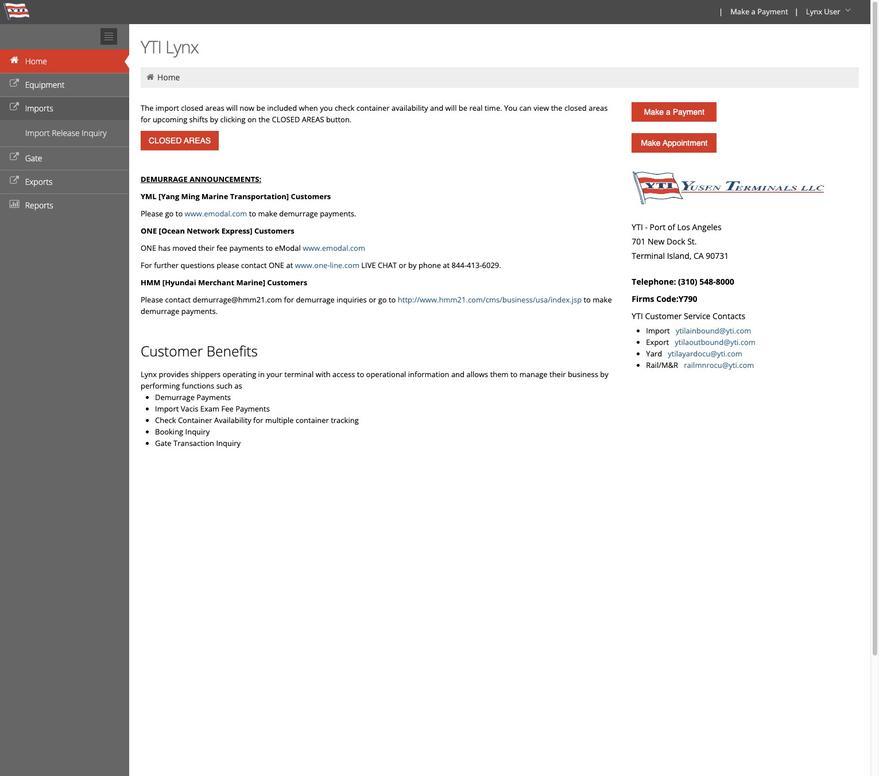 Task type: vqa. For each thing, say whether or not it's contained in the screenshot.
the Entries
no



Task type: locate. For each thing, give the bounding box(es) containing it.
0 horizontal spatial a
[[666, 107, 671, 117]]

0 vertical spatial make a payment
[[731, 6, 788, 17]]

exports link
[[0, 170, 129, 194]]

0 vertical spatial external link image
[[9, 80, 20, 88]]

inquiry
[[82, 127, 107, 138], [185, 427, 210, 437], [216, 438, 241, 449]]

yti inside yti - port of los angeles 701 new dock st. terminal island, ca 90731
[[632, 222, 643, 233]]

0 horizontal spatial container
[[296, 415, 329, 426]]

gate inside lynx provides shippers operating in your terminal with access to operational information and allows them to manage their business by performing functions such as demurrage payments import vacis exam fee payments check container availability for multiple container tracking booking inquiry gate transaction inquiry
[[155, 438, 171, 449]]

1 horizontal spatial payment
[[758, 6, 788, 17]]

make for the bottommost the make a payment link
[[644, 107, 664, 117]]

external link image
[[9, 80, 20, 88], [9, 103, 20, 111], [9, 177, 20, 185]]

1 horizontal spatial |
[[795, 6, 799, 17]]

please down yml
[[141, 208, 163, 219]]

external link image inside imports link
[[9, 103, 20, 111]]

payment up appointment
[[673, 107, 705, 117]]

0 horizontal spatial payments
[[197, 392, 231, 403]]

customers up emodal
[[254, 226, 294, 236]]

0 horizontal spatial and
[[430, 103, 443, 113]]

yti down firms
[[632, 311, 643, 322]]

can
[[519, 103, 532, 113]]

make
[[258, 208, 277, 219], [593, 295, 612, 305]]

0 vertical spatial payment
[[758, 6, 788, 17]]

closed
[[181, 103, 203, 113], [565, 103, 587, 113]]

for down the
[[141, 114, 151, 125]]

customer up provides
[[141, 342, 203, 361]]

such
[[216, 381, 233, 391]]

ytilaoutbound@yti.com
[[675, 337, 756, 347]]

to down transportation]
[[249, 208, 256, 219]]

1 vertical spatial lynx
[[165, 35, 199, 59]]

telephone: (310) 548-8000
[[632, 276, 734, 287]]

customers right transportation]
[[291, 191, 331, 202]]

container
[[178, 415, 212, 426]]

by right business
[[600, 369, 609, 380]]

gate right external link icon
[[25, 153, 42, 164]]

1 vertical spatial their
[[550, 369, 566, 380]]

go down [yang
[[165, 208, 174, 219]]

ytilainbound@yti.com
[[676, 326, 751, 336]]

import up the check
[[155, 404, 179, 414]]

closed right the view
[[565, 103, 587, 113]]

inquiry down container
[[185, 427, 210, 437]]

1 vertical spatial by
[[408, 260, 417, 270]]

their right manage
[[550, 369, 566, 380]]

please down hmm
[[141, 295, 163, 305]]

0 vertical spatial lynx
[[806, 6, 822, 17]]

1 vertical spatial gate
[[155, 438, 171, 449]]

0 horizontal spatial will
[[226, 103, 238, 113]]

inquiries
[[337, 295, 367, 305]]

exports
[[25, 176, 53, 187]]

1 vertical spatial payments
[[236, 404, 270, 414]]

1 vertical spatial container
[[296, 415, 329, 426]]

www.one-
[[295, 260, 330, 270]]

1 vertical spatial and
[[451, 369, 465, 380]]

areas right the view
[[589, 103, 608, 113]]

moved
[[172, 243, 196, 253]]

2 | from the left
[[795, 6, 799, 17]]

for
[[141, 114, 151, 125], [284, 295, 294, 305], [253, 415, 263, 426]]

network
[[187, 226, 220, 236]]

the right the view
[[551, 103, 563, 113]]

and left allows on the top right of page
[[451, 369, 465, 380]]

2 areas from the left
[[589, 103, 608, 113]]

to right them
[[511, 369, 518, 380]]

at left '844-'
[[443, 260, 450, 270]]

marine]
[[236, 277, 265, 288]]

0 vertical spatial yti
[[141, 35, 161, 59]]

import for import release inquiry
[[25, 127, 50, 138]]

2 vertical spatial inquiry
[[216, 438, 241, 449]]

or right chat
[[399, 260, 406, 270]]

the
[[141, 103, 154, 113]]

0 horizontal spatial the
[[259, 114, 270, 125]]

at
[[286, 260, 293, 270], [443, 260, 450, 270]]

lynx inside lynx provides shippers operating in your terminal with access to operational information and allows them to manage their business by performing functions such as demurrage payments import vacis exam fee payments check container availability for multiple container tracking booking inquiry gate transaction inquiry
[[141, 369, 157, 380]]

0 vertical spatial import
[[25, 127, 50, 138]]

0 vertical spatial payments.
[[320, 208, 356, 219]]

1 vertical spatial yti
[[632, 222, 643, 233]]

their inside lynx provides shippers operating in your terminal with access to operational information and allows them to manage their business by performing functions such as demurrage payments import vacis exam fee payments check container availability for multiple container tracking booking inquiry gate transaction inquiry
[[550, 369, 566, 380]]

1 horizontal spatial www.emodal.com
[[303, 243, 365, 253]]

1 horizontal spatial and
[[451, 369, 465, 380]]

1 will from the left
[[226, 103, 238, 113]]

will
[[226, 103, 238, 113], [445, 103, 457, 113]]

None submit
[[141, 131, 219, 150]]

0 vertical spatial contact
[[241, 260, 267, 270]]

yti for yti customer service contacts
[[632, 311, 643, 322]]

1 vertical spatial please
[[141, 295, 163, 305]]

by right shifts
[[210, 114, 218, 125]]

gate
[[25, 153, 42, 164], [155, 438, 171, 449]]

to left firms
[[584, 295, 591, 305]]

demurrage down hmm
[[141, 306, 179, 316]]

operating
[[223, 369, 256, 380]]

will up clicking
[[226, 103, 238, 113]]

1 horizontal spatial customer
[[645, 311, 682, 322]]

home image
[[9, 56, 20, 64]]

container right check
[[357, 103, 390, 113]]

home right home image
[[157, 72, 180, 83]]

will left real
[[445, 103, 457, 113]]

1 horizontal spatial at
[[443, 260, 450, 270]]

bar chart image
[[9, 200, 20, 208]]

your
[[267, 369, 282, 380]]

information
[[408, 369, 449, 380]]

0 horizontal spatial their
[[198, 243, 215, 253]]

payments
[[197, 392, 231, 403], [236, 404, 270, 414]]

1 horizontal spatial home link
[[157, 72, 180, 83]]

marine
[[202, 191, 228, 202]]

terminal
[[632, 250, 665, 261]]

for left multiple
[[253, 415, 263, 426]]

2 vertical spatial by
[[600, 369, 609, 380]]

0 horizontal spatial areas
[[205, 103, 224, 113]]

0 vertical spatial container
[[357, 103, 390, 113]]

1 closed from the left
[[181, 103, 203, 113]]

yti left -
[[632, 222, 643, 233]]

to
[[176, 208, 183, 219], [249, 208, 256, 219], [266, 243, 273, 253], [389, 295, 396, 305], [584, 295, 591, 305], [357, 369, 364, 380], [511, 369, 518, 380]]

button.
[[326, 114, 352, 125]]

import for import ytilainbound@yti.com
[[646, 326, 670, 336]]

chat
[[378, 260, 397, 270]]

1 horizontal spatial www.emodal.com link
[[303, 243, 365, 253]]

0 horizontal spatial lynx
[[141, 369, 157, 380]]

import release inquiry link
[[0, 125, 129, 142]]

0 horizontal spatial inquiry
[[82, 127, 107, 138]]

lynx provides shippers operating in your terminal with access to operational information and allows them to manage their business by performing functions such as demurrage payments import vacis exam fee payments check container availability for multiple container tracking booking inquiry gate transaction inquiry
[[141, 369, 609, 449]]

2 will from the left
[[445, 103, 457, 113]]

inquiry down availability
[[216, 438, 241, 449]]

make down transportation]
[[258, 208, 277, 219]]

www.emodal.com link for one has moved their fee payments to emodal www.emodal.com
[[303, 243, 365, 253]]

payments. down merchant
[[181, 306, 218, 316]]

2 vertical spatial one
[[269, 260, 284, 270]]

external link image inside the equipment link
[[9, 80, 20, 88]]

one down emodal
[[269, 260, 284, 270]]

ca
[[694, 250, 704, 261]]

please
[[217, 260, 239, 270]]

0 vertical spatial a
[[751, 6, 756, 17]]

import
[[156, 103, 179, 113]]

0 horizontal spatial or
[[369, 295, 376, 305]]

www.emodal.com down marine
[[185, 208, 247, 219]]

external link image down home icon
[[9, 80, 20, 88]]

payment left lynx user
[[758, 6, 788, 17]]

0 vertical spatial make a payment link
[[725, 0, 792, 24]]

the right on
[[259, 114, 270, 125]]

0 vertical spatial please
[[141, 208, 163, 219]]

1 horizontal spatial container
[[357, 103, 390, 113]]

1 vertical spatial customer
[[141, 342, 203, 361]]

2 vertical spatial lynx
[[141, 369, 157, 380]]

yti customer service contacts
[[632, 311, 745, 322]]

import release inquiry
[[25, 127, 107, 138]]

manage
[[520, 369, 548, 380]]

st.
[[688, 236, 697, 247]]

0 vertical spatial or
[[399, 260, 406, 270]]

customers down www.one-
[[267, 277, 307, 288]]

home link up equipment
[[0, 49, 129, 73]]

for inside the import closed areas will now be included when you check container availability and will be real time.  you can view the closed areas for upcoming shifts by clicking on the closed areas button.
[[141, 114, 151, 125]]

2 vertical spatial for
[[253, 415, 263, 426]]

1 vertical spatial go
[[378, 295, 387, 305]]

0 vertical spatial by
[[210, 114, 218, 125]]

rail/m&r
[[646, 360, 682, 370]]

one left the has
[[141, 243, 156, 253]]

2 horizontal spatial import
[[646, 326, 670, 336]]

2 closed from the left
[[565, 103, 587, 113]]

1 horizontal spatial payments
[[236, 404, 270, 414]]

1 external link image from the top
[[9, 80, 20, 88]]

and inside the import closed areas will now be included when you check container availability and will be real time.  you can view the closed areas for upcoming shifts by clicking on the closed areas button.
[[430, 103, 443, 113]]

2 vertical spatial demurrage
[[141, 306, 179, 316]]

inquiry right release
[[82, 127, 107, 138]]

one
[[141, 226, 157, 236], [141, 243, 156, 253], [269, 260, 284, 270]]

2 be from the left
[[459, 103, 467, 113]]

and right availability
[[430, 103, 443, 113]]

0 horizontal spatial import
[[25, 127, 50, 138]]

telephone:
[[632, 276, 676, 287]]

www.emodal.com
[[185, 208, 247, 219], [303, 243, 365, 253]]

1 vertical spatial demurrage
[[296, 295, 335, 305]]

1 horizontal spatial will
[[445, 103, 457, 113]]

for further questions please contact one at www.one-line.com live chat or by phone at 844-413-6029.
[[141, 260, 501, 270]]

1 horizontal spatial for
[[253, 415, 263, 426]]

gate down booking
[[155, 438, 171, 449]]

2 horizontal spatial lynx
[[806, 6, 822, 17]]

reports link
[[0, 194, 129, 217]]

0 horizontal spatial gate
[[25, 153, 42, 164]]

by left the phone
[[408, 260, 417, 270]]

0 horizontal spatial be
[[256, 103, 265, 113]]

payment
[[758, 6, 788, 17], [673, 107, 705, 117]]

at down emodal
[[286, 260, 293, 270]]

1 horizontal spatial be
[[459, 103, 467, 113]]

844-
[[452, 260, 467, 270]]

0 horizontal spatial at
[[286, 260, 293, 270]]

or right "inquiries"
[[369, 295, 376, 305]]

-
[[645, 222, 648, 233]]

los
[[677, 222, 690, 233]]

6029.
[[482, 260, 501, 270]]

home
[[25, 56, 47, 67], [157, 72, 180, 83]]

for inside lynx provides shippers operating in your terminal with access to operational information and allows them to manage their business by performing functions such as demurrage payments import vacis exam fee payments check container availability for multiple container tracking booking inquiry gate transaction inquiry
[[253, 415, 263, 426]]

1 horizontal spatial home
[[157, 72, 180, 83]]

go right "inquiries"
[[378, 295, 387, 305]]

customer
[[645, 311, 682, 322], [141, 342, 203, 361]]

to inside to make demurrage payments.
[[584, 295, 591, 305]]

areas
[[302, 114, 324, 125]]

be left real
[[459, 103, 467, 113]]

0 vertical spatial one
[[141, 226, 157, 236]]

1 horizontal spatial their
[[550, 369, 566, 380]]

payments up availability
[[236, 404, 270, 414]]

3 external link image from the top
[[9, 177, 20, 185]]

railmnrocu@yti.com
[[684, 360, 754, 370]]

contact down one has moved their fee payments to emodal www.emodal.com on the left
[[241, 260, 267, 270]]

areas
[[205, 103, 224, 113], [589, 103, 608, 113]]

closed up shifts
[[181, 103, 203, 113]]

1 vertical spatial make
[[593, 295, 612, 305]]

emodal
[[275, 243, 301, 253]]

booking
[[155, 427, 183, 437]]

1 vertical spatial external link image
[[9, 103, 20, 111]]

www.emodal.com link up www.one-line.com link
[[303, 243, 365, 253]]

0 horizontal spatial www.emodal.com
[[185, 208, 247, 219]]

0 horizontal spatial for
[[141, 114, 151, 125]]

when
[[299, 103, 318, 113]]

import up export
[[646, 326, 670, 336]]

import
[[25, 127, 50, 138], [646, 326, 670, 336], [155, 404, 179, 414]]

1 vertical spatial www.emodal.com
[[303, 243, 365, 253]]

1 horizontal spatial import
[[155, 404, 179, 414]]

1 please from the top
[[141, 208, 163, 219]]

lynx user link
[[801, 0, 858, 24]]

2 please from the top
[[141, 295, 163, 305]]

code:y790
[[656, 293, 697, 304]]

contact down the '[hyundai'
[[165, 295, 191, 305]]

home link right home image
[[157, 72, 180, 83]]

customer down the "firms code:y790"
[[645, 311, 682, 322]]

make a payment link
[[725, 0, 792, 24], [632, 102, 717, 122]]

their left fee
[[198, 243, 215, 253]]

2 external link image from the top
[[9, 103, 20, 111]]

external link image up bar chart image on the top left of page
[[9, 177, 20, 185]]

railmnrocu@yti.com link
[[684, 360, 754, 370]]

lynx user
[[806, 6, 841, 17]]

2 vertical spatial yti
[[632, 311, 643, 322]]

www.emodal.com up www.one-line.com link
[[303, 243, 365, 253]]

1 horizontal spatial by
[[408, 260, 417, 270]]

1 vertical spatial import
[[646, 326, 670, 336]]

import down imports
[[25, 127, 50, 138]]

www.emodal.com link for to make demurrage payments.
[[185, 208, 247, 219]]

by
[[210, 114, 218, 125], [408, 260, 417, 270], [600, 369, 609, 380]]

www.emodal.com link down marine
[[185, 208, 247, 219]]

for down for further questions please contact one at www.one-line.com live chat or by phone at 844-413-6029.
[[284, 295, 294, 305]]

1 horizontal spatial make
[[593, 295, 612, 305]]

make left firms
[[593, 295, 612, 305]]

payments. up line.com
[[320, 208, 356, 219]]

0 vertical spatial home
[[25, 56, 47, 67]]

8000
[[716, 276, 734, 287]]

payments up exam
[[197, 392, 231, 403]]

operational
[[366, 369, 406, 380]]

and inside lynx provides shippers operating in your terminal with access to operational information and allows them to manage their business by performing functions such as demurrage payments import vacis exam fee payments check container availability for multiple container tracking booking inquiry gate transaction inquiry
[[451, 369, 465, 380]]

equipment
[[25, 79, 65, 90]]

make inside "link"
[[641, 138, 661, 148]]

home right home icon
[[25, 56, 47, 67]]

0 vertical spatial customers
[[291, 191, 331, 202]]

line.com
[[330, 260, 359, 270]]

areas up shifts
[[205, 103, 224, 113]]

to left emodal
[[266, 243, 273, 253]]

0 vertical spatial inquiry
[[82, 127, 107, 138]]

please for please go to
[[141, 208, 163, 219]]

0 horizontal spatial payment
[[673, 107, 705, 117]]

access
[[333, 369, 355, 380]]

external link image left imports
[[9, 103, 20, 111]]

0 vertical spatial and
[[430, 103, 443, 113]]

make inside to make demurrage payments.
[[593, 295, 612, 305]]

0 vertical spatial for
[[141, 114, 151, 125]]

view
[[534, 103, 549, 113]]

[hyundai
[[162, 277, 196, 288]]

0 horizontal spatial contact
[[165, 295, 191, 305]]

one for one has moved their fee payments to emodal www.emodal.com
[[141, 243, 156, 253]]

2 vertical spatial make
[[641, 138, 661, 148]]

with
[[316, 369, 331, 380]]

1 vertical spatial the
[[259, 114, 270, 125]]

be right now
[[256, 103, 265, 113]]

demurrage down www.one-
[[296, 295, 335, 305]]

one left [ocean
[[141, 226, 157, 236]]

1 horizontal spatial the
[[551, 103, 563, 113]]

container left tracking
[[296, 415, 329, 426]]

yti up home image
[[141, 35, 161, 59]]

external link image inside exports link
[[9, 177, 20, 185]]

container inside lynx provides shippers operating in your terminal with access to operational information and allows them to manage their business by performing functions such as demurrage payments import vacis exam fee payments check container availability for multiple container tracking booking inquiry gate transaction inquiry
[[296, 415, 329, 426]]

demurrage up emodal
[[279, 208, 318, 219]]

1 vertical spatial customers
[[254, 226, 294, 236]]

demurrage inside to make demurrage payments.
[[141, 306, 179, 316]]



Task type: describe. For each thing, give the bounding box(es) containing it.
one for one [ocean network express] customers
[[141, 226, 157, 236]]

hmm [hyundai merchant marine] customers
[[141, 277, 307, 288]]

fee
[[217, 243, 227, 253]]

dock
[[667, 236, 685, 247]]

ytilayardocu@yti.com
[[668, 349, 742, 359]]

real
[[469, 103, 483, 113]]

make appointment link
[[632, 133, 717, 153]]

allows
[[467, 369, 488, 380]]

questions
[[181, 260, 215, 270]]

yti lynx
[[141, 35, 199, 59]]

functions
[[182, 381, 214, 391]]

1 | from the left
[[719, 6, 723, 17]]

2 horizontal spatial inquiry
[[216, 438, 241, 449]]

lynx for provides
[[141, 369, 157, 380]]

terminal
[[284, 369, 314, 380]]

release
[[52, 127, 80, 138]]

0 vertical spatial demurrage
[[279, 208, 318, 219]]

(310)
[[678, 276, 698, 287]]

1 horizontal spatial or
[[399, 260, 406, 270]]

tracking
[[331, 415, 359, 426]]

0 vertical spatial the
[[551, 103, 563, 113]]

1 vertical spatial inquiry
[[185, 427, 210, 437]]

0 vertical spatial www.emodal.com
[[185, 208, 247, 219]]

1 horizontal spatial a
[[751, 6, 756, 17]]

413-
[[467, 260, 482, 270]]

ytilaoutbound@yti.com link
[[675, 337, 756, 347]]

multiple
[[265, 415, 294, 426]]

closed
[[272, 114, 300, 125]]

1 horizontal spatial make a payment link
[[725, 0, 792, 24]]

1 be from the left
[[256, 103, 265, 113]]

http://www.hmm21.com/cms/business/usa/index.jsp link
[[398, 295, 582, 305]]

exam
[[200, 404, 219, 414]]

has
[[158, 243, 171, 253]]

make appointment
[[641, 138, 708, 148]]

1 vertical spatial home
[[157, 72, 180, 83]]

0 vertical spatial go
[[165, 208, 174, 219]]

please contact demurrage@hmm21.com for demurrage inquiries or go to http://www.hmm21.com/cms/business/usa/index.jsp
[[141, 295, 582, 305]]

export
[[646, 337, 673, 347]]

external link image for exports
[[9, 177, 20, 185]]

upcoming
[[153, 114, 187, 125]]

lynx for user
[[806, 6, 822, 17]]

shippers
[[191, 369, 221, 380]]

2 at from the left
[[443, 260, 450, 270]]

please for please contact demurrage@hmm21.com for demurrage inquiries or go to
[[141, 295, 163, 305]]

make for the make appointment "link" in the right top of the page
[[641, 138, 661, 148]]

one [ocean network express] customers
[[141, 226, 294, 236]]

in
[[258, 369, 265, 380]]

0 vertical spatial their
[[198, 243, 215, 253]]

merchant
[[198, 277, 234, 288]]

you
[[320, 103, 333, 113]]

container inside the import closed areas will now be included when you check container availability and will be real time.  you can view the closed areas for upcoming shifts by clicking on the closed areas button.
[[357, 103, 390, 113]]

express]
[[222, 226, 252, 236]]

0 horizontal spatial make a payment
[[644, 107, 705, 117]]

1 vertical spatial contact
[[165, 295, 191, 305]]

to up [ocean
[[176, 208, 183, 219]]

to down chat
[[389, 295, 396, 305]]

them
[[490, 369, 509, 380]]

demurrage
[[155, 392, 195, 403]]

[ocean
[[159, 226, 185, 236]]

ming
[[181, 191, 200, 202]]

1 vertical spatial or
[[369, 295, 376, 305]]

payments
[[229, 243, 264, 253]]

2 horizontal spatial for
[[284, 295, 294, 305]]

included
[[267, 103, 297, 113]]

external link image
[[9, 153, 20, 161]]

reports
[[25, 200, 53, 211]]

vacis
[[181, 404, 198, 414]]

demurrage
[[141, 174, 188, 184]]

by inside lynx provides shippers operating in your terminal with access to operational information and allows them to manage their business by performing functions such as demurrage payments import vacis exam fee payments check container availability for multiple container tracking booking inquiry gate transaction inquiry
[[600, 369, 609, 380]]

1 horizontal spatial contact
[[241, 260, 267, 270]]

ytilayardocu@yti.com link
[[668, 349, 742, 359]]

now
[[240, 103, 255, 113]]

customers for hmm [hyundai merchant marine] customers
[[267, 277, 307, 288]]

0 vertical spatial make
[[258, 208, 277, 219]]

external link image for imports
[[9, 103, 20, 111]]

import inside lynx provides shippers operating in your terminal with access to operational information and allows them to manage their business by performing functions such as demurrage payments import vacis exam fee payments check container availability for multiple container tracking booking inquiry gate transaction inquiry
[[155, 404, 179, 414]]

clicking
[[220, 114, 246, 125]]

payments. inside to make demurrage payments.
[[181, 306, 218, 316]]

yti for yti - port of los angeles 701 new dock st. terminal island, ca 90731
[[632, 222, 643, 233]]

live
[[361, 260, 376, 270]]

angle down image
[[842, 6, 854, 14]]

time.
[[485, 103, 502, 113]]

of
[[668, 222, 675, 233]]

one has moved their fee payments to emodal www.emodal.com
[[141, 243, 365, 253]]

701
[[632, 236, 646, 247]]

transportation]
[[230, 191, 289, 202]]

to make demurrage payments.
[[141, 295, 612, 316]]

angeles
[[692, 222, 722, 233]]

announcements:
[[190, 174, 261, 184]]

yml [yang ming marine transportation] customers
[[141, 191, 331, 202]]

1 vertical spatial make a payment link
[[632, 102, 717, 122]]

yard
[[646, 349, 666, 359]]

further
[[154, 260, 179, 270]]

0 vertical spatial make
[[731, 6, 750, 17]]

for
[[141, 260, 152, 270]]

you
[[504, 103, 517, 113]]

port
[[650, 222, 666, 233]]

provides
[[159, 369, 189, 380]]

firms code:y790
[[632, 293, 697, 304]]

performing
[[141, 381, 180, 391]]

1 at from the left
[[286, 260, 293, 270]]

1 areas from the left
[[205, 103, 224, 113]]

contacts
[[713, 311, 745, 322]]

to right access
[[357, 369, 364, 380]]

yti - port of los angeles 701 new dock st. terminal island, ca 90731
[[632, 222, 729, 261]]

yti for yti lynx
[[141, 35, 161, 59]]

hmm
[[141, 277, 160, 288]]

1 horizontal spatial lynx
[[165, 35, 199, 59]]

availability
[[392, 103, 428, 113]]

imports
[[25, 103, 53, 114]]

please go to www.emodal.com to make demurrage payments.
[[141, 208, 356, 219]]

the import closed areas will now be included when you check container availability and will be real time.  you can view the closed areas for upcoming shifts by clicking on the closed areas button.
[[141, 103, 608, 125]]

check
[[155, 415, 176, 426]]

1 vertical spatial a
[[666, 107, 671, 117]]

0 horizontal spatial customer
[[141, 342, 203, 361]]

0 horizontal spatial home link
[[0, 49, 129, 73]]

firms
[[632, 293, 654, 304]]

on
[[248, 114, 257, 125]]

548-
[[700, 276, 716, 287]]

customers for one [ocean network express] customers
[[254, 226, 294, 236]]

equipment link
[[0, 73, 129, 96]]

0 horizontal spatial home
[[25, 56, 47, 67]]

gate link
[[0, 146, 129, 170]]

external link image for equipment
[[9, 80, 20, 88]]

1 horizontal spatial payments.
[[320, 208, 356, 219]]

demurrage@hmm21.com
[[193, 295, 282, 305]]

ytilainbound@yti.com link
[[676, 326, 751, 336]]

http://www.hmm21.com/cms/business/usa/index.jsp
[[398, 295, 582, 305]]

1 horizontal spatial make a payment
[[731, 6, 788, 17]]

0 vertical spatial payments
[[197, 392, 231, 403]]

0 vertical spatial customer
[[645, 311, 682, 322]]

check
[[335, 103, 355, 113]]

by inside the import closed areas will now be included when you check container availability and will be real time.  you can view the closed areas for upcoming shifts by clicking on the closed areas button.
[[210, 114, 218, 125]]

service
[[684, 311, 711, 322]]

home image
[[145, 73, 155, 81]]



